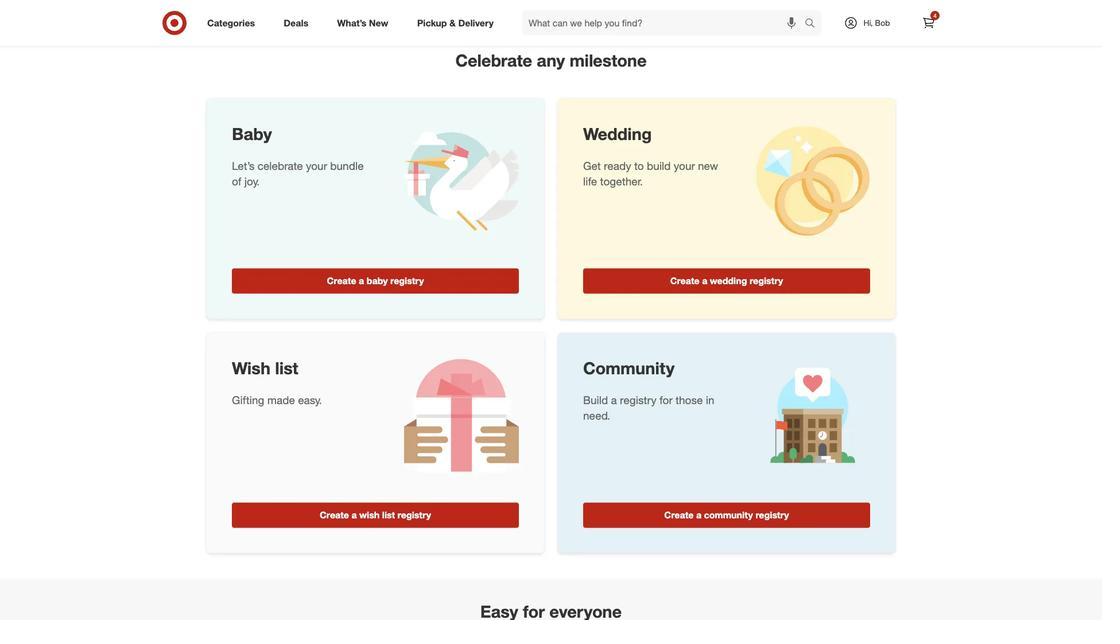 Task type: vqa. For each thing, say whether or not it's contained in the screenshot.
Create associated with Community
yes



Task type: locate. For each thing, give the bounding box(es) containing it.
hi,
[[864, 18, 874, 28]]

a right the build in the right bottom of the page
[[612, 394, 617, 407]]

list up made
[[275, 358, 299, 378]]

registry for wedding
[[750, 275, 784, 287]]

get ready to build your new life together.
[[584, 159, 719, 188]]

your
[[306, 159, 327, 173], [674, 159, 696, 173]]

in
[[706, 394, 715, 407]]

create a wish list registry button
[[232, 503, 519, 528]]

create a baby registry
[[327, 275, 424, 287]]

categories
[[207, 17, 255, 28]]

create left "baby"
[[327, 275, 357, 287]]

any
[[537, 50, 565, 70]]

a for baby
[[359, 275, 364, 287]]

create a wish list registry
[[320, 510, 431, 521]]

create a community registry button
[[584, 503, 871, 528]]

for
[[660, 394, 673, 407]]

your left "bundle" on the left
[[306, 159, 327, 173]]

get
[[584, 159, 601, 173]]

1 your from the left
[[306, 159, 327, 173]]

community
[[705, 510, 754, 521]]

registry inside build a registry for those in need.
[[620, 394, 657, 407]]

create left community
[[665, 510, 694, 521]]

list
[[275, 358, 299, 378], [382, 510, 395, 521]]

need.
[[584, 409, 611, 423]]

2 your from the left
[[674, 159, 696, 173]]

registry for baby
[[391, 275, 424, 287]]

wish
[[360, 510, 380, 521]]

4 link
[[917, 10, 942, 36]]

list right wish
[[382, 510, 395, 521]]

a inside build a registry for those in need.
[[612, 394, 617, 407]]

a left wedding
[[703, 275, 708, 287]]

1 horizontal spatial your
[[674, 159, 696, 173]]

list inside button
[[382, 510, 395, 521]]

create a community registry
[[665, 510, 790, 521]]

1 horizontal spatial list
[[382, 510, 395, 521]]

0 horizontal spatial your
[[306, 159, 327, 173]]

a left community
[[697, 510, 702, 521]]

create a wedding registry
[[671, 275, 784, 287]]

a left wish
[[352, 510, 357, 521]]

1 vertical spatial list
[[382, 510, 395, 521]]

create left wedding
[[671, 275, 700, 287]]

build
[[584, 394, 609, 407]]

your left new
[[674, 159, 696, 173]]

a left "baby"
[[359, 275, 364, 287]]

create left wish
[[320, 510, 349, 521]]

a
[[359, 275, 364, 287], [703, 275, 708, 287], [612, 394, 617, 407], [352, 510, 357, 521], [697, 510, 702, 521]]

a inside button
[[359, 275, 364, 287]]

pickup & delivery link
[[408, 10, 508, 36]]

made
[[268, 394, 295, 407]]

celebrate
[[456, 50, 533, 70]]

create a baby registry button
[[232, 268, 519, 294]]

let's
[[232, 159, 255, 173]]

a for wedding
[[703, 275, 708, 287]]

bob
[[876, 18, 891, 28]]

registry for community
[[756, 510, 790, 521]]

those
[[676, 394, 703, 407]]

create a wedding registry button
[[584, 268, 871, 294]]

what's
[[337, 17, 367, 28]]

wish list
[[232, 358, 299, 378]]

registry inside create a baby registry button
[[391, 275, 424, 287]]

let's celebrate your bundle of joy.
[[232, 159, 364, 188]]

create for baby
[[327, 275, 357, 287]]

gifting made easy.
[[232, 394, 322, 407]]

registry right "baby"
[[391, 275, 424, 287]]

registry right wish
[[398, 510, 431, 521]]

registry right wedding
[[750, 275, 784, 287]]

baby
[[367, 275, 388, 287]]

wedding
[[584, 124, 652, 144]]

joy.
[[245, 175, 260, 188]]

registry left for on the right of the page
[[620, 394, 657, 407]]

registry
[[391, 275, 424, 287], [750, 275, 784, 287], [620, 394, 657, 407], [398, 510, 431, 521], [756, 510, 790, 521]]

create
[[327, 275, 357, 287], [671, 275, 700, 287], [320, 510, 349, 521], [665, 510, 694, 521]]

0 horizontal spatial list
[[275, 358, 299, 378]]

registry right community
[[756, 510, 790, 521]]

create inside button
[[327, 275, 357, 287]]

registry inside 'create a wedding registry' button
[[750, 275, 784, 287]]

registry inside create a community registry button
[[756, 510, 790, 521]]



Task type: describe. For each thing, give the bounding box(es) containing it.
what's new link
[[328, 10, 403, 36]]

a for wish list
[[352, 510, 357, 521]]

baby
[[232, 124, 272, 144]]

celebrate
[[258, 159, 303, 173]]

to
[[635, 159, 644, 173]]

build
[[647, 159, 671, 173]]

gifting
[[232, 394, 265, 407]]

build a registry for those in need.
[[584, 394, 715, 423]]

0 vertical spatial list
[[275, 358, 299, 378]]

celebrate any milestone
[[456, 50, 647, 70]]

create for wedding
[[671, 275, 700, 287]]

delivery
[[459, 17, 494, 28]]

community
[[584, 358, 675, 378]]

deals
[[284, 17, 309, 28]]

4
[[934, 12, 937, 19]]

life
[[584, 175, 598, 188]]

create for wish list
[[320, 510, 349, 521]]

new
[[699, 159, 719, 173]]

of
[[232, 175, 242, 188]]

categories link
[[198, 10, 270, 36]]

what's new
[[337, 17, 389, 28]]

hi, bob
[[864, 18, 891, 28]]

easy.
[[298, 394, 322, 407]]

together.
[[601, 175, 643, 188]]

search
[[800, 18, 828, 30]]

your inside let's celebrate your bundle of joy.
[[306, 159, 327, 173]]

wish
[[232, 358, 271, 378]]

pickup
[[417, 17, 447, 28]]

a for community
[[697, 510, 702, 521]]

ready
[[604, 159, 632, 173]]

bundle
[[330, 159, 364, 173]]

your inside get ready to build your new life together.
[[674, 159, 696, 173]]

What can we help you find? suggestions appear below search field
[[522, 10, 808, 36]]

wedding
[[711, 275, 748, 287]]

create for community
[[665, 510, 694, 521]]

deals link
[[274, 10, 323, 36]]

pickup & delivery
[[417, 17, 494, 28]]

search button
[[800, 10, 828, 38]]

milestone
[[570, 50, 647, 70]]

&
[[450, 17, 456, 28]]

registry inside create a wish list registry button
[[398, 510, 431, 521]]

new
[[369, 17, 389, 28]]



